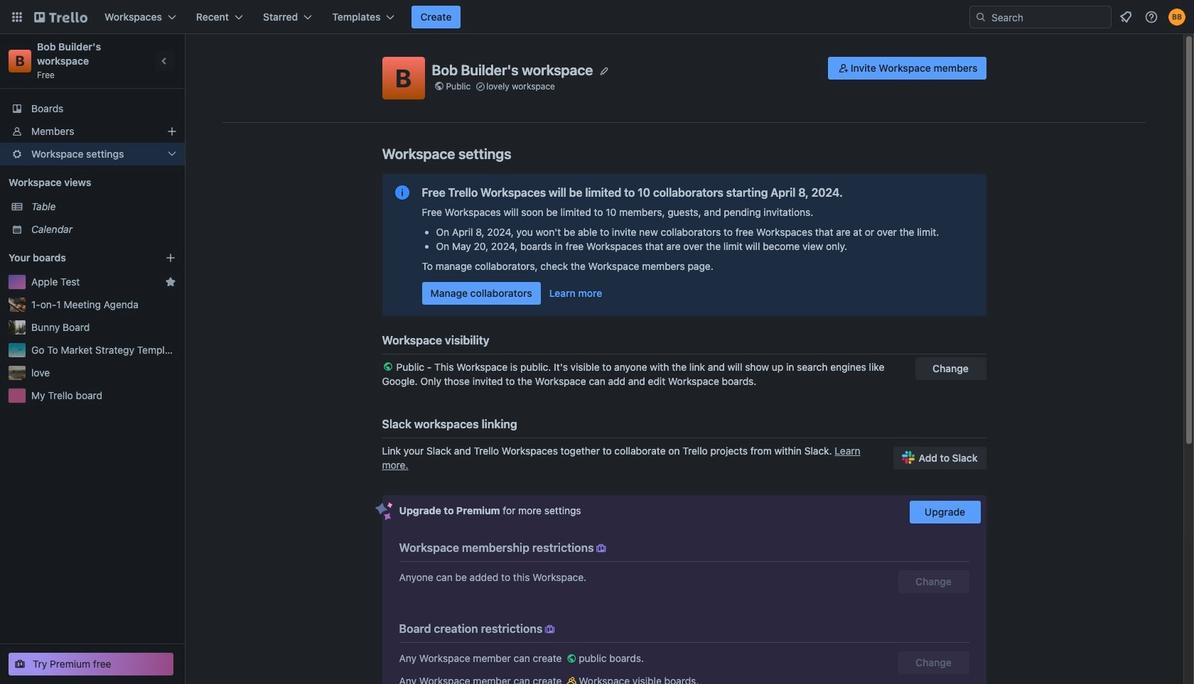 Task type: vqa. For each thing, say whether or not it's contained in the screenshot.
STARRED ICON
yes



Task type: locate. For each thing, give the bounding box(es) containing it.
bob builder (bobbuilder40) image
[[1169, 9, 1186, 26]]

2 sm image from the top
[[565, 675, 579, 685]]

add board image
[[165, 252, 176, 264]]

0 vertical spatial sm image
[[565, 652, 579, 666]]

search image
[[975, 11, 987, 23]]

Search field
[[987, 6, 1111, 28]]

0 horizontal spatial sm image
[[543, 623, 557, 637]]

1 horizontal spatial sm image
[[594, 542, 608, 556]]

1 sm image from the top
[[565, 652, 579, 666]]

2 vertical spatial sm image
[[543, 623, 557, 637]]

open information menu image
[[1145, 10, 1159, 24]]

0 vertical spatial sm image
[[837, 61, 851, 75]]

1 vertical spatial sm image
[[594, 542, 608, 556]]

back to home image
[[34, 6, 87, 28]]

1 vertical spatial sm image
[[565, 675, 579, 685]]

sm image
[[837, 61, 851, 75], [594, 542, 608, 556], [543, 623, 557, 637]]

sm image
[[565, 652, 579, 666], [565, 675, 579, 685]]



Task type: describe. For each thing, give the bounding box(es) containing it.
2 horizontal spatial sm image
[[837, 61, 851, 75]]

starred icon image
[[165, 277, 176, 288]]

switch to… image
[[10, 10, 24, 24]]

primary element
[[0, 0, 1194, 34]]

0 notifications image
[[1118, 9, 1135, 26]]

sparkle image
[[375, 503, 393, 521]]

your boards with 6 items element
[[9, 250, 144, 267]]

workspace navigation collapse icon image
[[155, 51, 175, 71]]



